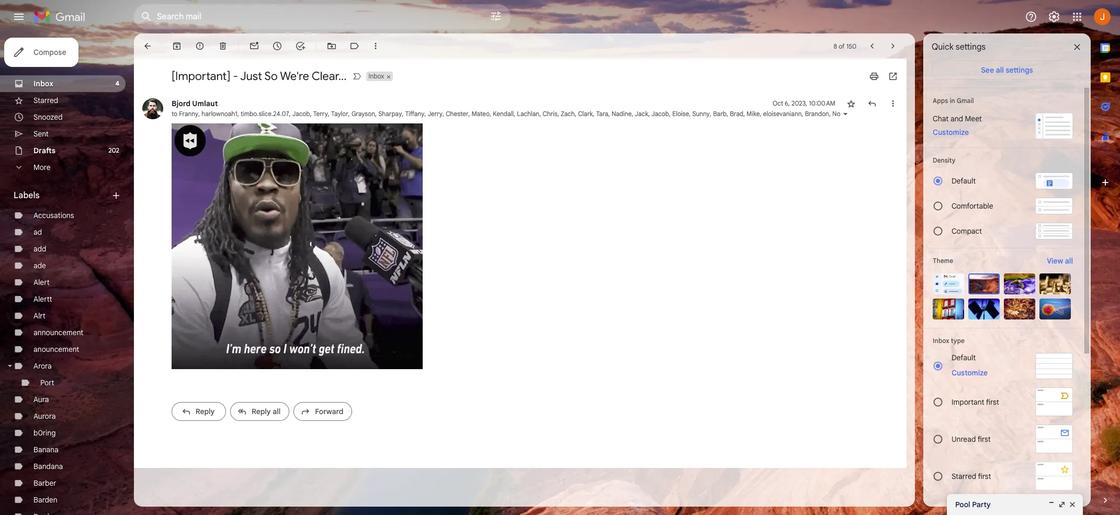Task type: describe. For each thing, give the bounding box(es) containing it.
terry
[[313, 110, 328, 118]]

30 , from the left
[[859, 110, 862, 118]]

main menu image
[[13, 10, 25, 23]]

first for important first
[[986, 397, 999, 407]]

32 , from the left
[[930, 110, 933, 118]]

show details image
[[842, 111, 849, 117]]

more image
[[370, 41, 381, 51]]

inbox for inbox button
[[369, 72, 384, 80]]

b0ring
[[33, 429, 56, 438]]

older image
[[888, 41, 898, 51]]

19 , from the left
[[632, 110, 633, 118]]

inbox for inbox type
[[933, 337, 950, 345]]

add
[[33, 244, 46, 254]]

accusations link
[[33, 211, 74, 220]]

view
[[1047, 256, 1063, 266]]

chester
[[446, 110, 469, 118]]

unread
[[952, 435, 976, 444]]

first for unread first
[[978, 435, 991, 444]]

bandana
[[33, 462, 63, 471]]

delete image
[[218, 41, 228, 51]]

inbox type
[[933, 337, 965, 345]]

38 , from the left
[[1032, 110, 1035, 118]]

tara
[[596, 110, 608, 118]]

reply for reply all
[[252, 407, 271, 416]]

minimize image
[[1048, 501, 1056, 509]]

16 , from the left
[[575, 110, 577, 118]]

sharpay
[[378, 110, 402, 118]]

35 , from the left
[[973, 110, 976, 118]]

lachlan
[[517, 110, 540, 118]]

apps
[[933, 97, 948, 105]]

1 vertical spatial customize
[[952, 368, 988, 378]]

close image
[[1068, 501, 1077, 509]]

21 , from the left
[[669, 110, 671, 118]]

nadine
[[612, 110, 632, 118]]

clear...
[[312, 69, 347, 83]]

settings inside button
[[1006, 65, 1033, 75]]

display density element
[[933, 156, 1073, 164]]

forward
[[315, 407, 343, 416]]

pop out image
[[1058, 501, 1066, 509]]

5 , from the left
[[328, 110, 330, 118]]

alertt link
[[33, 295, 52, 304]]

4 , from the left
[[310, 110, 312, 118]]

inbox link
[[33, 79, 53, 88]]

taylor
[[331, 110, 348, 118]]

29 , from the left
[[848, 110, 849, 118]]

port
[[40, 378, 54, 388]]

alrt
[[33, 311, 45, 321]]

oct 6, 2023, 10:00 am cell
[[773, 98, 836, 109]]

customize inside chat and meet customize
[[933, 128, 969, 137]]

kendall
[[493, 110, 514, 118]]

report spam image
[[195, 41, 205, 51]]

so
[[264, 69, 278, 83]]

drafts link
[[33, 146, 56, 155]]

6 , from the left
[[348, 110, 350, 118]]

add attachment to drive fined.gif image
[[384, 350, 395, 361]]

alert
[[33, 278, 50, 287]]

alrt link
[[33, 311, 45, 321]]

starred link
[[33, 96, 58, 105]]

move to image
[[326, 41, 337, 51]]

bjord
[[172, 99, 190, 108]]

forward link
[[294, 402, 352, 421]]

view all
[[1047, 256, 1073, 266]]

starred for starred first
[[952, 472, 976, 481]]

see
[[981, 65, 994, 75]]

1 , from the left
[[198, 110, 200, 118]]

compose
[[33, 48, 66, 57]]

28 , from the left
[[829, 110, 831, 118]]

support image
[[1025, 10, 1038, 23]]

sunny
[[692, 110, 710, 118]]

drafts
[[33, 146, 56, 155]]

view all button
[[1041, 255, 1079, 267]]

inbox button
[[366, 72, 385, 81]]

more button
[[0, 159, 126, 176]]

2023,
[[792, 99, 807, 107]]

we're
[[280, 69, 309, 83]]

important
[[952, 397, 984, 407]]

barber
[[33, 479, 56, 488]]

150
[[846, 42, 857, 50]]

202
[[108, 147, 119, 154]]

clark
[[578, 110, 593, 118]]

density
[[933, 156, 956, 164]]

labels heading
[[14, 190, 111, 201]]

oct 6, 2023, 10:00 am
[[773, 99, 836, 107]]

sent link
[[33, 129, 49, 139]]

jack
[[635, 110, 648, 118]]

[important] - just so we're clear...
[[172, 69, 347, 83]]

inbox type element
[[933, 337, 1073, 345]]

franny
[[179, 110, 198, 118]]

eloise
[[672, 110, 689, 118]]

1 default from the top
[[952, 176, 976, 186]]

see all settings
[[981, 65, 1033, 75]]

18 , from the left
[[608, 110, 610, 118]]

17 , from the left
[[593, 110, 595, 118]]

23 , from the left
[[710, 110, 712, 118]]

harlownoah1
[[202, 110, 237, 118]]

starred for starred link
[[33, 96, 58, 105]]

pool party
[[955, 500, 991, 510]]

snoozed link
[[33, 112, 63, 122]]

b0ring link
[[33, 429, 56, 438]]

ade
[[33, 261, 46, 271]]

aurora link
[[33, 412, 56, 421]]

see all settings button
[[932, 61, 1083, 80]]

Not starred checkbox
[[846, 98, 857, 109]]

accusations
[[33, 211, 74, 220]]

brad
[[730, 110, 743, 118]]

gmail image
[[33, 6, 91, 27]]

-
[[233, 69, 238, 83]]

compact
[[952, 227, 982, 236]]

mateo
[[472, 110, 490, 118]]

brandon
[[805, 110, 829, 118]]



Task type: vqa. For each thing, say whether or not it's contained in the screenshot.
in
yes



Task type: locate. For each thing, give the bounding box(es) containing it.
0 horizontal spatial reply
[[196, 407, 215, 416]]

arora
[[33, 362, 52, 371]]

back to inbox image
[[142, 41, 153, 51]]

of
[[839, 42, 845, 50]]

1 horizontal spatial all
[[996, 65, 1004, 75]]

39 , from the left
[[1050, 110, 1053, 118]]

jacob
[[292, 110, 310, 118], [652, 110, 669, 118]]

[important]
[[172, 69, 230, 83]]

2 horizontal spatial all
[[1065, 256, 1073, 266]]

8
[[834, 42, 837, 50]]

0 vertical spatial customize button
[[927, 126, 975, 139]]

aura
[[33, 395, 49, 404]]

settings right see on the right top of page
[[1006, 65, 1033, 75]]

inbox left type
[[933, 337, 950, 345]]

to franny , harlownoah1 , timbo.slice.24.07 , jacob , terry , taylor , grayson , sharpay , tiffany , jerry , chester , mateo , kendall , lachlan , chris , zach , clark , tara , nadine , jack , jacob , eloise , sunny , barb , brad , mike , eloisevaniann , brandon , noah ,
[[172, 110, 851, 118]]

newer image
[[867, 41, 877, 51]]

starred up snoozed link
[[33, 96, 58, 105]]

first for starred first
[[978, 472, 991, 481]]

inbox right priority on the bottom right of page
[[978, 500, 996, 510]]

and
[[951, 114, 963, 123]]

0 vertical spatial first
[[986, 397, 999, 407]]

1 jacob from the left
[[292, 110, 310, 118]]

1 vertical spatial all
[[1065, 256, 1073, 266]]

archive image
[[172, 41, 182, 51]]

alert link
[[33, 278, 50, 287]]

all right view at the right
[[1065, 256, 1073, 266]]

type
[[951, 337, 965, 345]]

22 , from the left
[[689, 110, 691, 118]]

11 , from the left
[[469, 110, 470, 118]]

quick settings
[[932, 42, 986, 52]]

aurora
[[33, 412, 56, 421]]

1 horizontal spatial jacob
[[652, 110, 669, 118]]

reply
[[196, 407, 215, 416], [252, 407, 271, 416]]

6,
[[785, 99, 790, 107]]

add link
[[33, 244, 46, 254]]

customize down and
[[933, 128, 969, 137]]

just
[[240, 69, 262, 83]]

aura link
[[33, 395, 49, 404]]

unread first
[[952, 435, 991, 444]]

33 , from the left
[[942, 110, 945, 118]]

compose button
[[4, 38, 79, 67]]

40 , from the left
[[1079, 110, 1083, 118]]

first right important
[[986, 397, 999, 407]]

None search field
[[134, 4, 511, 29]]

14 , from the left
[[540, 110, 541, 118]]

tiffany
[[405, 110, 424, 118]]

2 vertical spatial all
[[273, 407, 281, 416]]

27 , from the left
[[802, 110, 803, 118]]

1 vertical spatial settings
[[1006, 65, 1033, 75]]

all for view
[[1065, 256, 1073, 266]]

meet
[[965, 114, 982, 123]]

reply all link
[[230, 402, 290, 421]]

default up 'comfortable'
[[952, 176, 976, 186]]

3 , from the left
[[289, 110, 291, 118]]

0 horizontal spatial starred
[[33, 96, 58, 105]]

settings right quick
[[956, 42, 986, 52]]

all left the forward "link"
[[273, 407, 281, 416]]

10 , from the left
[[443, 110, 444, 118]]

all inside button
[[996, 65, 1004, 75]]

34 , from the left
[[956, 110, 959, 118]]

all for reply
[[273, 407, 281, 416]]

add to tasks image
[[295, 41, 306, 51]]

announcement link
[[33, 328, 83, 337]]

15 , from the left
[[558, 110, 559, 118]]

all for see
[[996, 65, 1004, 75]]

party
[[972, 500, 991, 510]]

timbo.slice.24.07
[[241, 110, 289, 118]]

31 , from the left
[[913, 110, 916, 118]]

chat
[[933, 114, 949, 123]]

24 , from the left
[[727, 110, 728, 118]]

inbox inside button
[[369, 72, 384, 80]]

8 , from the left
[[402, 110, 404, 118]]

labels
[[14, 190, 40, 201]]

customize button up important
[[945, 367, 994, 379]]

26 , from the left
[[760, 110, 762, 118]]

not starred image
[[846, 98, 857, 109]]

theme
[[933, 257, 953, 265]]

anouncement
[[33, 345, 79, 354]]

Search mail text field
[[157, 12, 460, 22]]

inbox for inbox link
[[33, 79, 53, 88]]

reply all
[[252, 407, 281, 416]]

snoozed
[[33, 112, 63, 122]]

first up party
[[978, 472, 991, 481]]

customize button for chat and meet
[[927, 126, 975, 139]]

1 horizontal spatial settings
[[1006, 65, 1033, 75]]

1 vertical spatial default
[[952, 353, 976, 363]]

settings inside 'element'
[[956, 42, 986, 52]]

tab list
[[1091, 33, 1120, 478]]

port link
[[40, 378, 54, 388]]

all inside button
[[1065, 256, 1073, 266]]

inbox down more icon
[[369, 72, 384, 80]]

13 , from the left
[[514, 110, 515, 118]]

gmail
[[957, 97, 974, 105]]

jacob left terry
[[292, 110, 310, 118]]

1 vertical spatial first
[[978, 435, 991, 444]]

labels navigation
[[0, 33, 134, 515]]

search mail image
[[137, 7, 156, 26]]

ad link
[[33, 228, 42, 237]]

first right unread
[[978, 435, 991, 444]]

ad
[[33, 228, 42, 237]]

default down type
[[952, 353, 976, 363]]

1 reply from the left
[[196, 407, 215, 416]]

default
[[952, 176, 976, 186], [952, 353, 976, 363]]

noah
[[832, 110, 848, 118]]

25 , from the left
[[743, 110, 745, 118]]

9 , from the left
[[424, 110, 426, 118]]

eloisevaniann
[[763, 110, 802, 118]]

1 vertical spatial starred
[[952, 472, 976, 481]]

1 vertical spatial customize button
[[945, 367, 994, 379]]

quick settings element
[[932, 42, 986, 61]]

41 , from the left
[[1108, 110, 1112, 118]]

bandana link
[[33, 462, 63, 471]]

2 jacob from the left
[[652, 110, 669, 118]]

mike
[[747, 110, 760, 118]]

0 vertical spatial starred
[[33, 96, 58, 105]]

theme element
[[933, 256, 953, 266]]

36 , from the left
[[990, 110, 994, 118]]

1 horizontal spatial starred
[[952, 472, 976, 481]]

37 , from the left
[[1009, 110, 1013, 118]]

labels image
[[350, 41, 360, 51]]

12 , from the left
[[490, 110, 491, 118]]

8 of 150
[[834, 42, 857, 50]]

download attachment fined.gif image
[[363, 350, 374, 361]]

inbox up starred link
[[33, 79, 53, 88]]

chat and meet customize
[[933, 114, 982, 137]]

customize up important
[[952, 368, 988, 378]]

comfortable
[[952, 201, 993, 211]]

reply link
[[172, 402, 226, 421]]

0 vertical spatial customize
[[933, 128, 969, 137]]

priority
[[952, 500, 976, 510]]

1 horizontal spatial reply
[[252, 407, 271, 416]]

alertt
[[33, 295, 52, 304]]

important first
[[952, 397, 999, 407]]

settings
[[956, 42, 986, 52], [1006, 65, 1033, 75]]

starred inside labels navigation
[[33, 96, 58, 105]]

2 vertical spatial first
[[978, 472, 991, 481]]

jacob right jack
[[652, 110, 669, 118]]

0 vertical spatial default
[[952, 176, 976, 186]]

umlaut
[[192, 99, 218, 108]]

barber link
[[33, 479, 56, 488]]

0 horizontal spatial all
[[273, 407, 281, 416]]

2 default from the top
[[952, 353, 976, 363]]

more
[[33, 163, 50, 172]]

sent
[[33, 129, 49, 139]]

oct
[[773, 99, 783, 107]]

banana link
[[33, 445, 59, 455]]

arora link
[[33, 362, 52, 371]]

barb
[[713, 110, 727, 118]]

inbox inside labels navigation
[[33, 79, 53, 88]]

zach
[[561, 110, 575, 118]]

anouncement link
[[33, 345, 79, 354]]

settings image
[[1048, 10, 1061, 23]]

starred
[[33, 96, 58, 105], [952, 472, 976, 481]]

ade link
[[33, 261, 46, 271]]

advanced search options image
[[486, 6, 506, 27]]

0 vertical spatial settings
[[956, 42, 986, 52]]

customize button down and
[[927, 126, 975, 139]]

all right see on the right top of page
[[996, 65, 1004, 75]]

apps in gmail
[[933, 97, 974, 105]]

10:00 am
[[809, 99, 836, 107]]

2 , from the left
[[237, 110, 239, 118]]

20 , from the left
[[648, 110, 650, 118]]

announcement
[[33, 328, 83, 337]]

barden
[[33, 495, 57, 505]]

save to photos image
[[405, 350, 415, 361]]

bjord umlaut
[[172, 99, 218, 108]]

2 reply from the left
[[252, 407, 271, 416]]

0 vertical spatial all
[[996, 65, 1004, 75]]

0 horizontal spatial settings
[[956, 42, 986, 52]]

4
[[115, 80, 119, 87]]

7 , from the left
[[375, 110, 377, 118]]

pool
[[955, 500, 970, 510]]

customize button for default
[[945, 367, 994, 379]]

starred up pool
[[952, 472, 976, 481]]

customize
[[933, 128, 969, 137], [952, 368, 988, 378]]

inbox
[[369, 72, 384, 80], [33, 79, 53, 88], [933, 337, 950, 345], [978, 500, 996, 510]]

0 horizontal spatial jacob
[[292, 110, 310, 118]]

priority inbox
[[952, 500, 996, 510]]

reply for reply
[[196, 407, 215, 416]]

quick
[[932, 42, 954, 52]]

fined.gif image
[[172, 123, 423, 369]]

grayson
[[352, 110, 375, 118]]

snooze image
[[272, 41, 283, 51]]



